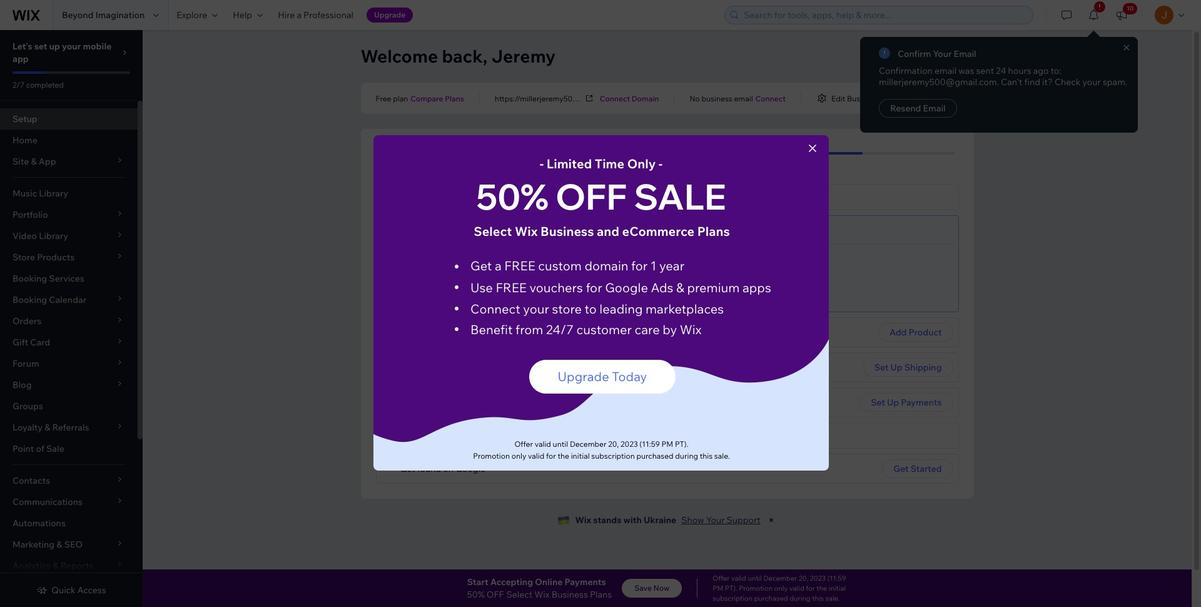 Task type: locate. For each thing, give the bounding box(es) containing it.
a up e.g., mystunningwebsite.com field
[[495, 258, 502, 274]]

0 vertical spatial select
[[474, 223, 512, 239]]

your right confirm
[[934, 48, 952, 59]]

wix
[[515, 223, 538, 239], [680, 322, 702, 337], [576, 515, 592, 526], [535, 589, 550, 600]]

upgrade for upgrade today
[[558, 369, 609, 384]]

set
[[34, 41, 47, 52], [404, 146, 420, 160]]

add inside add product button
[[890, 327, 907, 338]]

0 vertical spatial in
[[521, 227, 528, 233]]

site up on
[[453, 430, 467, 441]]

pm for offer valid until december 20, 2023 (11:59 pm pt).
[[662, 439, 674, 449]]

0 horizontal spatial (11:59
[[640, 439, 660, 449]]

0 horizontal spatial 20,
[[609, 439, 619, 449]]

1 vertical spatial promotion
[[739, 584, 773, 593]]

0 vertical spatial only
[[512, 451, 527, 461]]

free down the find your perfect domain and secure it in a few clicks.
[[496, 280, 527, 295]]

update
[[400, 192, 431, 203]]

1 vertical spatial in
[[498, 330, 505, 336]]

domain up use
[[472, 254, 503, 265]]

promotion inside offer valid until december 20, 2023 (11:59 pm pt). promotion only valid for the initial subscription purchased during this sale.
[[739, 584, 773, 593]]

in down from
[[524, 365, 531, 371]]

2023
[[621, 439, 638, 449], [810, 574, 826, 583]]

get up use
[[471, 258, 492, 274]]

2 vertical spatial plans
[[590, 589, 612, 600]]

close image
[[809, 145, 817, 152]]

0 horizontal spatial let's set up your mobile app
[[13, 41, 112, 64]]

welcome
[[361, 45, 438, 67]]

and left the secure
[[505, 254, 520, 265]]

and up clicks.
[[597, 223, 620, 239]]

0 horizontal spatial pt).
[[675, 439, 689, 449]]

site left type
[[453, 192, 467, 203]]

0 vertical spatial 2/7 completed
[[13, 80, 64, 90]]

your right show
[[707, 515, 725, 526]]

1 vertical spatial pt).
[[725, 584, 738, 593]]

2 add from the left
[[890, 327, 907, 338]]

few
[[575, 254, 590, 265]]

set down 'set up shipping' button
[[871, 397, 886, 408]]

2/7 up setup
[[13, 80, 24, 90]]

0 vertical spatial custom
[[445, 224, 476, 235]]

1 horizontal spatial let's set up your mobile app
[[376, 146, 527, 160]]

edit left info
[[832, 94, 846, 103]]

0 horizontal spatial subscription
[[592, 451, 635, 461]]

(11:59 for offer valid until december 20, 2023 (11:59 pm pt).
[[640, 439, 660, 449]]

support
[[727, 515, 761, 526]]

1 horizontal spatial edit
[[928, 49, 945, 60]]

wix stands with ukraine show your support
[[576, 515, 761, 526]]

email
[[954, 48, 977, 59], [924, 103, 946, 114]]

plans right compare
[[445, 94, 464, 103]]

connect right business
[[756, 94, 786, 103]]

progress left 24/7 on the bottom left of the page
[[506, 330, 539, 336]]

1 site from the top
[[453, 192, 467, 203]]

limited
[[547, 156, 592, 172]]

set inside 'set up shipping' button
[[875, 362, 889, 373]]

2 vertical spatial progress
[[532, 365, 565, 371]]

1 vertical spatial 2023
[[810, 574, 826, 583]]

1 vertical spatial business
[[541, 223, 594, 239]]

1 vertical spatial select
[[507, 589, 533, 600]]

edit inside button
[[832, 94, 846, 103]]

confirm your email
[[898, 48, 977, 59]]

1 horizontal spatial pt).
[[725, 584, 738, 593]]

professional
[[304, 9, 354, 21]]

by
[[663, 322, 677, 337]]

progress up it
[[529, 227, 562, 233]]

add your first product
[[400, 327, 490, 338]]

upgrade today
[[558, 369, 647, 384]]

0 vertical spatial mobile
[[83, 41, 112, 52]]

0 horizontal spatial mobile
[[83, 41, 112, 52]]

add for add product
[[890, 327, 907, 338]]

let's inside button
[[631, 279, 651, 290]]

online
[[535, 577, 563, 588]]

set
[[875, 362, 889, 373], [871, 397, 886, 408]]

2 horizontal spatial get
[[894, 463, 909, 474]]

payments inside button
[[901, 397, 942, 408]]

benefit
[[471, 322, 513, 337]]

0 horizontal spatial off
[[487, 589, 504, 600]]

your right publish
[[432, 430, 451, 441]]

2/7 completed up setup
[[13, 80, 64, 90]]

up for shipping
[[891, 362, 903, 373]]

2 vertical spatial let's
[[631, 279, 651, 290]]

email right business
[[735, 94, 753, 103]]

completed
[[26, 80, 64, 90], [784, 149, 822, 158]]

add product button
[[879, 323, 954, 342]]

connect for connect a custom domain
[[400, 224, 436, 235]]

in progress down from
[[524, 365, 565, 371]]

0 vertical spatial until
[[553, 439, 568, 449]]

payments down shipping
[[901, 397, 942, 408]]

add left first
[[400, 327, 417, 338]]

1 horizontal spatial only
[[775, 584, 788, 593]]

select up the find your perfect domain and secure it in a few clicks.
[[474, 223, 512, 239]]

2023 for offer valid until december 20, 2023 (11:59 pm pt).
[[621, 439, 638, 449]]

0 horizontal spatial completed
[[26, 80, 64, 90]]

secure
[[522, 254, 550, 265]]

0 vertical spatial edit
[[928, 49, 945, 60]]

1 vertical spatial only
[[775, 584, 788, 593]]

1 vertical spatial until
[[748, 574, 762, 583]]

for inside offer valid until december 20, 2023 (11:59 pm pt). promotion only valid for the initial subscription purchased during this sale.
[[806, 584, 815, 593]]

2023 inside offer valid until december 20, 2023 (11:59 pm pt). promotion only valid for the initial subscription purchased during this sale.
[[810, 574, 826, 583]]

pm inside offer valid until december 20, 2023 (11:59 pm pt). promotion only valid for the initial subscription purchased during this sale.
[[713, 584, 724, 593]]

off inside the start accepting online payments 50% off select wix business plans
[[487, 589, 504, 600]]

0 vertical spatial up
[[49, 41, 60, 52]]

setup link
[[0, 108, 138, 130]]

type
[[469, 192, 488, 203]]

2 site from the top
[[453, 430, 467, 441]]

1 vertical spatial custom
[[539, 258, 582, 274]]

your left first
[[419, 327, 438, 338]]

(11:59 inside offer valid until december 20, 2023 (11:59 pm pt). promotion only valid for the initial subscription purchased during this sale.
[[828, 574, 847, 583]]

progress down 24/7 on the bottom left of the page
[[532, 365, 565, 371]]

connect left domain
[[600, 94, 630, 103]]

home
[[13, 135, 37, 146]]

0 horizontal spatial pm
[[662, 439, 674, 449]]

1 horizontal spatial mobile
[[466, 146, 503, 160]]

0 horizontal spatial payments
[[565, 577, 606, 588]]

upgrade up the welcome
[[374, 10, 406, 19]]

edit left site
[[928, 49, 945, 60]]

custom up perfect
[[445, 224, 476, 235]]

business
[[847, 94, 879, 103], [541, 223, 594, 239], [552, 589, 588, 600]]

groups link
[[0, 396, 138, 417]]

sidebar element
[[0, 30, 143, 607]]

add for add your first product
[[400, 327, 417, 338]]

1 horizontal spatial 2023
[[810, 574, 826, 583]]

beyond
[[62, 9, 94, 21]]

your inside confirmation email was sent 24 hours ago to: millerjeremy500@gmail.com. can't find it? check your spam.
[[1083, 76, 1102, 88]]

pt).
[[675, 439, 689, 449], [725, 584, 738, 593]]

custom
[[445, 224, 476, 235], [539, 258, 582, 274]]

explore
[[177, 9, 207, 21]]

this
[[700, 451, 713, 461], [813, 594, 824, 603]]

during inside offer valid until december 20, 2023 (11:59 pm pt). promotion only valid for the initial subscription purchased during this sale.
[[790, 594, 811, 603]]

select down accepting at the left
[[507, 589, 533, 600]]

go
[[653, 279, 665, 290]]

0 vertical spatial email
[[935, 65, 957, 76]]

your left the spam.
[[1083, 76, 1102, 88]]

up
[[49, 41, 60, 52], [423, 146, 437, 160]]

50% inside 50% off sale select wix business and ecommerce plans
[[476, 175, 549, 218]]

plans down 'sale'
[[698, 223, 730, 239]]

in progress for connect a custom domain
[[521, 227, 562, 233]]

20, for offer valid until december 20, 2023 (11:59 pm pt). promotion only valid for the initial subscription purchased during this sale.
[[799, 574, 809, 583]]

your right update
[[433, 192, 451, 203]]

google up leading
[[605, 280, 648, 295]]

upgrade left "today"
[[558, 369, 609, 384]]

in progress up the secure
[[521, 227, 562, 233]]

1 vertical spatial let's
[[376, 146, 401, 160]]

1 vertical spatial mobile
[[466, 146, 503, 160]]

business inside button
[[847, 94, 879, 103]]

0 vertical spatial upgrade
[[374, 10, 406, 19]]

1 horizontal spatial google
[[605, 280, 648, 295]]

valid
[[535, 439, 551, 449], [528, 451, 545, 461], [732, 574, 747, 583], [790, 584, 805, 593]]

up down 'set up shipping' button
[[888, 397, 900, 408]]

20, inside offer valid until december 20, 2023 (11:59 pm pt). promotion only valid for the initial subscription purchased during this sale.
[[799, 574, 809, 583]]

until inside offer valid until december 20, 2023 (11:59 pm pt). promotion only valid for the initial subscription purchased during this sale.
[[748, 574, 762, 583]]

point of sale
[[13, 443, 64, 454]]

1 horizontal spatial completed
[[784, 149, 822, 158]]

get inside button
[[894, 463, 909, 474]]

0 horizontal spatial 2/7
[[13, 80, 24, 90]]

add left product at right
[[890, 327, 907, 338]]

free
[[376, 94, 392, 103]]

compare plans link
[[411, 93, 464, 104]]

50%
[[476, 175, 549, 218], [467, 589, 485, 600]]

let's set up your mobile app down beyond
[[13, 41, 112, 64]]

domain
[[478, 224, 509, 235], [472, 254, 503, 265], [585, 258, 629, 274]]

1 vertical spatial app
[[506, 146, 527, 160]]

get left started
[[894, 463, 909, 474]]

the
[[558, 451, 570, 461], [817, 584, 828, 593]]

1 vertical spatial (11:59
[[828, 574, 847, 583]]

a for free
[[495, 258, 502, 274]]

custom up vouchers
[[539, 258, 582, 274]]

to
[[585, 301, 597, 317]]

1 horizontal spatial add
[[890, 327, 907, 338]]

site for update your site type
[[453, 192, 467, 203]]

0 vertical spatial off
[[556, 175, 628, 218]]

only inside offer valid until december 20, 2023 (11:59 pm pt). promotion only valid for the initial subscription purchased during this sale.
[[775, 584, 788, 593]]

site
[[453, 192, 467, 203], [453, 430, 467, 441]]

1 vertical spatial december
[[764, 574, 798, 583]]

email down edit site
[[935, 65, 957, 76]]

domain up the find your perfect domain and secure it in a few clicks.
[[478, 224, 509, 235]]

edit business info button
[[817, 93, 894, 104]]

up inside sidebar element
[[49, 41, 60, 52]]

payments inside the start accepting online payments 50% off select wix business plans
[[565, 577, 606, 588]]

find your perfect domain and secure it in a few clicks.
[[400, 254, 617, 265]]

1 horizontal spatial subscription
[[713, 594, 753, 603]]

- left final
[[563, 150, 567, 164]]

0 horizontal spatial get
[[400, 463, 415, 474]]

0 vertical spatial purchased
[[637, 451, 674, 461]]

up left shipping
[[891, 362, 903, 373]]

in right 'product'
[[498, 330, 505, 336]]

free up e.g., mystunningwebsite.com field
[[505, 258, 536, 274]]

in
[[521, 227, 528, 233], [498, 330, 505, 336], [524, 365, 531, 371]]

benefit from 24/7 customer care by wix
[[471, 322, 702, 337]]

-
[[563, 150, 567, 164], [636, 150, 641, 164], [540, 156, 544, 172], [659, 156, 663, 172]]

in progress left 24/7 on the bottom left of the page
[[498, 330, 539, 336]]

0 vertical spatial 50%
[[476, 175, 549, 218]]

1 horizontal spatial let's
[[376, 146, 401, 160]]

ukraine
[[644, 515, 677, 526]]

1 vertical spatial during
[[790, 594, 811, 603]]

0 horizontal spatial upgrade
[[374, 10, 406, 19]]

app left 'limited'
[[506, 146, 527, 160]]

your
[[934, 48, 952, 59], [707, 515, 725, 526]]

set left shipping
[[875, 362, 889, 373]]

plans
[[445, 94, 464, 103], [698, 223, 730, 239], [590, 589, 612, 600]]

set up payments
[[871, 397, 942, 408]]

let's set up your mobile app up update your site type
[[376, 146, 527, 160]]

1 vertical spatial purchased
[[755, 594, 789, 603]]

0 vertical spatial app
[[13, 53, 29, 64]]

0 vertical spatial 2/7
[[13, 80, 24, 90]]

connect up find
[[400, 224, 436, 235]]

0 vertical spatial (11:59
[[640, 439, 660, 449]]

e.g., mystunningwebsite.com field
[[416, 276, 606, 294]]

1 horizontal spatial purchased
[[755, 594, 789, 603]]

automations link
[[0, 513, 138, 534]]

app up setup
[[13, 53, 29, 64]]

mobile down beyond imagination
[[83, 41, 112, 52]]

your up from
[[523, 301, 550, 317]]

0 horizontal spatial during
[[676, 451, 699, 461]]

0 horizontal spatial google
[[456, 463, 486, 474]]

until down support
[[748, 574, 762, 583]]

0 horizontal spatial december
[[570, 439, 607, 449]]

wix inside 50% off sale select wix business and ecommerce plans
[[515, 223, 538, 239]]

domain for custom
[[478, 224, 509, 235]]

up inside 'set up shipping' button
[[891, 362, 903, 373]]

save
[[635, 583, 652, 593]]

no
[[690, 94, 700, 103]]

subscription inside offer valid until december 20, 2023 (11:59 pm pt). promotion only valid for the initial subscription purchased during this sale.
[[713, 594, 753, 603]]

confirm
[[898, 48, 932, 59]]

publish
[[400, 430, 430, 441]]

off down accepting at the left
[[487, 589, 504, 600]]

2023 for offer valid until december 20, 2023 (11:59 pm pt). promotion only valid for the initial subscription purchased during this sale.
[[810, 574, 826, 583]]

domain for perfect
[[472, 254, 503, 265]]

wix up the secure
[[515, 223, 538, 239]]

select
[[474, 223, 512, 239], [507, 589, 533, 600]]

1 horizontal spatial custom
[[539, 258, 582, 274]]

pt). for offer valid until december 20, 2023 (11:59 pm pt).
[[675, 439, 689, 449]]

a down update your site type
[[438, 224, 443, 235]]

0 horizontal spatial let's
[[13, 41, 32, 52]]

1 horizontal spatial email
[[935, 65, 957, 76]]

until for offer valid until december 20, 2023 (11:59 pm pt).
[[553, 439, 568, 449]]

0 vertical spatial let's set up your mobile app
[[13, 41, 112, 64]]

plans left save
[[590, 589, 612, 600]]

1 horizontal spatial 2/7 completed
[[770, 149, 822, 158]]

site for publish your site
[[453, 430, 467, 441]]

0 vertical spatial let's
[[13, 41, 32, 52]]

set inside set up payments button
[[871, 397, 886, 408]]

wix down online
[[535, 589, 550, 600]]

let's go
[[631, 279, 665, 290]]

millerjeremy500@gmail.com.
[[879, 76, 1000, 88]]

email down millerjeremy500@gmail.com.
[[924, 103, 946, 114]]

free
[[505, 258, 536, 274], [496, 280, 527, 295]]

1 vertical spatial offer
[[713, 574, 730, 583]]

a right the hire
[[297, 9, 302, 21]]

1 horizontal spatial initial
[[829, 584, 846, 593]]

start accepting online payments 50% off select wix business plans
[[467, 577, 612, 600]]

help button
[[226, 0, 271, 30]]

your
[[62, 41, 81, 52], [1083, 76, 1102, 88], [439, 146, 464, 160], [433, 192, 451, 203], [420, 254, 438, 265], [523, 301, 550, 317], [419, 327, 438, 338], [432, 430, 451, 441]]

it
[[552, 254, 557, 265]]

your down beyond
[[62, 41, 81, 52]]

0 vertical spatial sale.
[[715, 451, 730, 461]]

get started button
[[883, 459, 954, 478]]

your up update your site type
[[439, 146, 464, 160]]

music library link
[[0, 183, 138, 204]]

off down - limited time only -
[[556, 175, 628, 218]]

in for add your first product
[[498, 330, 505, 336]]

december inside offer valid until december 20, 2023 (11:59 pm pt). promotion only valid for the initial subscription purchased during this sale.
[[764, 574, 798, 583]]

Search for tools, apps, help & more... field
[[741, 6, 1030, 24]]

offer inside offer valid until december 20, 2023 (11:59 pm pt). promotion only valid for the initial subscription purchased during this sale.
[[713, 574, 730, 583]]

1 vertical spatial pm
[[713, 584, 724, 593]]

google
[[605, 280, 648, 295], [456, 463, 486, 474]]

0 horizontal spatial 2023
[[621, 439, 638, 449]]

google right on
[[456, 463, 486, 474]]

0 vertical spatial set
[[34, 41, 47, 52]]

up for payments
[[888, 397, 900, 408]]

mobile up type
[[466, 146, 503, 160]]

(11:59
[[640, 439, 660, 449], [828, 574, 847, 583]]

set for set up payments
[[871, 397, 886, 408]]

the inside offer valid until december 20, 2023 (11:59 pm pt). promotion only valid for the initial subscription purchased during this sale.
[[817, 584, 828, 593]]

0 vertical spatial email
[[954, 48, 977, 59]]

1 add from the left
[[400, 327, 417, 338]]

1 vertical spatial 50%
[[467, 589, 485, 600]]

hire a professional link
[[271, 0, 361, 30]]

pt). inside offer valid until december 20, 2023 (11:59 pm pt). promotion only valid for the initial subscription purchased during this sale.
[[725, 584, 738, 593]]

connect up benefit
[[471, 301, 521, 317]]

edit
[[928, 49, 945, 60], [832, 94, 846, 103]]

select inside the start accepting online payments 50% off select wix business plans
[[507, 589, 533, 600]]

1 vertical spatial 2/7 completed
[[770, 149, 822, 158]]

upgrade inside 'button'
[[374, 10, 406, 19]]

until up promotion only valid for the initial subscription purchased during this sale.
[[553, 439, 568, 449]]

2/7 left close image
[[770, 149, 782, 158]]

2/7 completed
[[13, 80, 64, 90], [770, 149, 822, 158]]

mobile
[[83, 41, 112, 52], [466, 146, 503, 160]]

0 vertical spatial completed
[[26, 80, 64, 90]]

1 horizontal spatial and
[[597, 223, 620, 239]]

from
[[516, 322, 544, 337]]

get
[[471, 258, 492, 274], [400, 463, 415, 474], [894, 463, 909, 474]]

let's set up your mobile app
[[13, 41, 112, 64], [376, 146, 527, 160]]

and inside 50% off sale select wix business and ecommerce plans
[[597, 223, 620, 239]]

business down online
[[552, 589, 588, 600]]

a for professional
[[297, 9, 302, 21]]

pm for offer valid until december 20, 2023 (11:59 pm pt). promotion only valid for the initial subscription purchased during this sale.
[[713, 584, 724, 593]]

0 horizontal spatial this
[[700, 451, 713, 461]]

email up was
[[954, 48, 977, 59]]

1 vertical spatial the
[[817, 584, 828, 593]]

sale
[[46, 443, 64, 454]]

purchased
[[637, 451, 674, 461], [755, 594, 789, 603]]

0 vertical spatial december
[[570, 439, 607, 449]]

get left found
[[400, 463, 415, 474]]

2/7 completed down the connect link
[[770, 149, 822, 158]]

0 horizontal spatial set
[[34, 41, 47, 52]]

mobile inside let's set up your mobile app
[[83, 41, 112, 52]]

business left info
[[847, 94, 879, 103]]

payments right online
[[565, 577, 606, 588]]

in up the secure
[[521, 227, 528, 233]]

1 horizontal spatial plans
[[590, 589, 612, 600]]

1 horizontal spatial get
[[471, 258, 492, 274]]

business up in
[[541, 223, 594, 239]]

0 horizontal spatial add
[[400, 327, 417, 338]]

progress for product
[[506, 330, 539, 336]]

up inside set up payments button
[[888, 397, 900, 408]]

sale. inside offer valid until december 20, 2023 (11:59 pm pt). promotion only valid for the initial subscription purchased during this sale.
[[826, 594, 840, 603]]

in progress for add your first product
[[498, 330, 539, 336]]



Task type: vqa. For each thing, say whether or not it's contained in the screenshot.
4.8 (107)
no



Task type: describe. For each thing, give the bounding box(es) containing it.
2/7 inside sidebar element
[[13, 80, 24, 90]]

offer valid until december 20, 2023 (11:59 pm pt).
[[515, 439, 689, 449]]

get started
[[894, 463, 942, 474]]

vouchers
[[530, 280, 583, 295]]

wix left stands
[[576, 515, 592, 526]]

business inside the start accepting online payments 50% off select wix business plans
[[552, 589, 588, 600]]

50% inside the start accepting online payments 50% off select wix business plans
[[467, 589, 485, 600]]

pt). for offer valid until december 20, 2023 (11:59 pm pt). promotion only valid for the initial subscription purchased during this sale.
[[725, 584, 738, 593]]

1 horizontal spatial set
[[404, 146, 420, 160]]

upgrade for upgrade
[[374, 10, 406, 19]]

sale
[[634, 175, 727, 218]]

was
[[959, 65, 975, 76]]

- right hours
[[636, 150, 641, 164]]

confirmation
[[879, 65, 933, 76]]

2 vertical spatial in
[[524, 365, 531, 371]]

stands
[[594, 515, 622, 526]]

this inside offer valid until december 20, 2023 (11:59 pm pt). promotion only valid for the initial subscription purchased during this sale.
[[813, 594, 824, 603]]

now
[[654, 583, 670, 593]]

business inside 50% off sale select wix business and ecommerce plans
[[541, 223, 594, 239]]

completed inside sidebar element
[[26, 80, 64, 90]]

compare
[[411, 94, 443, 103]]

domain up use free vouchers for google ads & premium apps on the top of the page
[[585, 258, 629, 274]]

found
[[417, 463, 441, 474]]

10 button
[[1109, 0, 1138, 30]]

no business email connect
[[690, 94, 786, 103]]

show your support button
[[682, 515, 761, 526]]

music library
[[13, 188, 68, 199]]

back,
[[442, 45, 488, 67]]

wix right by
[[680, 322, 702, 337]]

2/7 completed inside sidebar element
[[13, 80, 64, 90]]

a right in
[[568, 254, 573, 265]]

sent
[[977, 65, 995, 76]]

site
[[947, 49, 963, 60]]

(11:59 for offer valid until december 20, 2023 (11:59 pm pt). promotion only valid for the initial subscription purchased during this sale.
[[828, 574, 847, 583]]

let's set up your mobile app inside sidebar element
[[13, 41, 112, 64]]

connect for connect domain
[[600, 94, 630, 103]]

1 horizontal spatial 2/7
[[770, 149, 782, 158]]

access
[[77, 585, 106, 596]]

0 horizontal spatial initial
[[571, 451, 590, 461]]

set up payments button
[[860, 393, 954, 412]]

0 vertical spatial free
[[505, 258, 536, 274]]

email inside confirmation email was sent 24 hours ago to: millerjeremy500@gmail.com. can't find it? check your spam.
[[935, 65, 957, 76]]

offer for offer valid until december 20, 2023 (11:59 pm pt).
[[515, 439, 533, 449]]

clicks.
[[592, 254, 617, 265]]

offer for offer valid until december 20, 2023 (11:59 pm pt). promotion only valid for the initial subscription purchased during this sale.
[[713, 574, 730, 583]]

0 horizontal spatial only
[[512, 451, 527, 461]]

resend email
[[891, 103, 946, 114]]

hire a professional
[[278, 9, 354, 21]]

let's inside let's set up your mobile app
[[13, 41, 32, 52]]

a for custom
[[438, 224, 443, 235]]

10
[[1127, 4, 1134, 13]]

hire
[[278, 9, 295, 21]]

select inside 50% off sale select wix business and ecommerce plans
[[474, 223, 512, 239]]

perfect
[[440, 254, 470, 265]]

domain
[[632, 94, 659, 103]]

0 vertical spatial your
[[934, 48, 952, 59]]

started
[[911, 463, 942, 474]]

0 horizontal spatial and
[[505, 254, 520, 265]]

your right find
[[420, 254, 438, 265]]

your inside let's set up your mobile app
[[62, 41, 81, 52]]

jeremy
[[492, 45, 556, 67]]

info
[[880, 94, 894, 103]]

save now button
[[622, 579, 682, 598]]

booking
[[13, 273, 47, 284]]

quick access button
[[37, 585, 106, 596]]

20, for offer valid until december 20, 2023 (11:59 pm pt).
[[609, 439, 619, 449]]

today
[[612, 369, 647, 384]]

quick
[[52, 585, 76, 596]]

- left 'limited'
[[540, 156, 544, 172]]

0 horizontal spatial the
[[558, 451, 570, 461]]

set for set up shipping
[[875, 362, 889, 373]]

use free vouchers for google ads & premium apps
[[471, 280, 772, 295]]

music
[[13, 188, 37, 199]]

services
[[49, 273, 84, 284]]

- right the only
[[659, 156, 663, 172]]

0 horizontal spatial your
[[707, 515, 725, 526]]

help
[[233, 9, 252, 21]]

1 vertical spatial email
[[924, 103, 946, 114]]

hours
[[600, 150, 633, 164]]

0 horizontal spatial custom
[[445, 224, 476, 235]]

24
[[997, 65, 1007, 76]]

0 vertical spatial promotion
[[473, 451, 510, 461]]

connect domain
[[600, 94, 659, 103]]

update your site type
[[400, 192, 488, 203]]

0 vertical spatial plans
[[445, 94, 464, 103]]

set inside sidebar element
[[34, 41, 47, 52]]

- limited time only -
[[540, 156, 663, 172]]

in for connect a custom domain
[[521, 227, 528, 233]]

get for get a free custom domain for 1 year
[[471, 258, 492, 274]]

point of sale link
[[0, 438, 138, 459]]

2 vertical spatial in progress
[[524, 365, 565, 371]]

connect link
[[756, 93, 786, 104]]

1 horizontal spatial app
[[506, 146, 527, 160]]

can't
[[1002, 76, 1023, 88]]

0 vertical spatial this
[[700, 451, 713, 461]]

plans inside the start accepting online payments 50% off select wix business plans
[[590, 589, 612, 600]]

let's go button
[[620, 275, 676, 294]]

get found on google
[[400, 463, 486, 474]]

24/7
[[546, 322, 574, 337]]

get for get found on google
[[400, 463, 415, 474]]

edit for edit site
[[928, 49, 945, 60]]

beyond imagination
[[62, 9, 145, 21]]

1 vertical spatial free
[[496, 280, 527, 295]]

resend
[[891, 103, 922, 114]]

booking services link
[[0, 268, 138, 289]]

1 horizontal spatial email
[[954, 48, 977, 59]]

it?
[[1043, 76, 1053, 88]]

set up shipping
[[875, 362, 942, 373]]

progress for domain
[[529, 227, 562, 233]]

point
[[13, 443, 34, 454]]

booking services
[[13, 273, 84, 284]]

december for offer valid until december 20, 2023 (11:59 pm pt). promotion only valid for the initial subscription purchased during this sale.
[[764, 574, 798, 583]]

plans inside 50% off sale select wix business and ecommerce plans
[[698, 223, 730, 239]]

until for offer valid until december 20, 2023 (11:59 pm pt). promotion only valid for the initial subscription purchased during this sale.
[[748, 574, 762, 583]]

product
[[909, 327, 942, 338]]

1 vertical spatial completed
[[784, 149, 822, 158]]

library
[[39, 188, 68, 199]]

find
[[1025, 76, 1041, 88]]

publish your site
[[400, 430, 467, 441]]

setup
[[13, 113, 37, 125]]

get for get started
[[894, 463, 909, 474]]

in
[[559, 254, 566, 265]]

show
[[682, 515, 705, 526]]

edit site
[[928, 49, 963, 60]]

on
[[443, 463, 454, 474]]

app inside let's set up your mobile app
[[13, 53, 29, 64]]

only
[[628, 156, 656, 172]]

upgrade today link
[[530, 360, 676, 394]]

premium
[[688, 280, 740, 295]]

0 horizontal spatial email
[[735, 94, 753, 103]]

product
[[458, 327, 490, 338]]

set up shipping button
[[864, 358, 954, 377]]

off inside 50% off sale select wix business and ecommerce plans
[[556, 175, 628, 218]]

shipping
[[905, 362, 942, 373]]

0 vertical spatial google
[[605, 280, 648, 295]]

0 horizontal spatial purchased
[[637, 451, 674, 461]]

edit business info
[[832, 94, 894, 103]]

purchased inside offer valid until december 20, 2023 (11:59 pm pt). promotion only valid for the initial subscription purchased during this sale.
[[755, 594, 789, 603]]

50% off sale select wix business and ecommerce plans
[[474, 175, 730, 239]]

edit for edit business info
[[832, 94, 846, 103]]

december for offer valid until december 20, 2023 (11:59 pm pt).
[[570, 439, 607, 449]]

1
[[651, 258, 657, 274]]

accepting
[[491, 577, 533, 588]]

to:
[[1051, 65, 1062, 76]]

1 horizontal spatial up
[[423, 146, 437, 160]]

0 vertical spatial subscription
[[592, 451, 635, 461]]

apps
[[743, 280, 772, 295]]

initial inside offer valid until december 20, 2023 (11:59 pm pt). promotion only valid for the initial subscription purchased during this sale.
[[829, 584, 846, 593]]

connect for connect your store to leading marketplaces
[[471, 301, 521, 317]]

wix inside the start accepting online payments 50% off select wix business plans
[[535, 589, 550, 600]]

groups
[[13, 401, 43, 412]]



